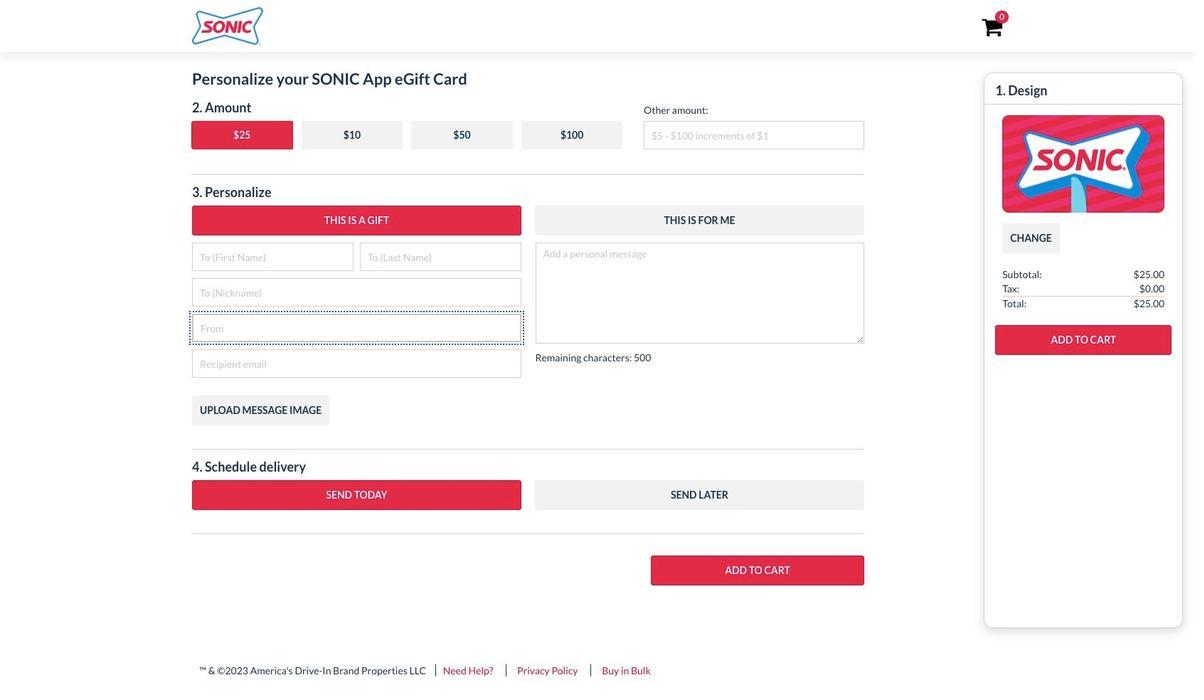 Task type: locate. For each thing, give the bounding box(es) containing it.
main content
[[182, 64, 1184, 629]]

$5 - $100 increments of $1 text field
[[644, 121, 865, 149]]

sonic logo selected card design image
[[1003, 115, 1165, 213]]

To (First Name) text field
[[192, 243, 354, 271]]

Add a personal message text field
[[536, 243, 865, 344]]

To (Last Name) text field
[[360, 243, 521, 271]]



Task type: describe. For each thing, give the bounding box(es) containing it.
cart icon image
[[982, 19, 1004, 37]]

To (Nickname) text field
[[192, 278, 521, 307]]

Recipient email text field
[[192, 349, 521, 378]]

From text field
[[192, 314, 521, 342]]



Task type: vqa. For each thing, say whether or not it's contained in the screenshot.
Select Red Button Icon Friends
no



